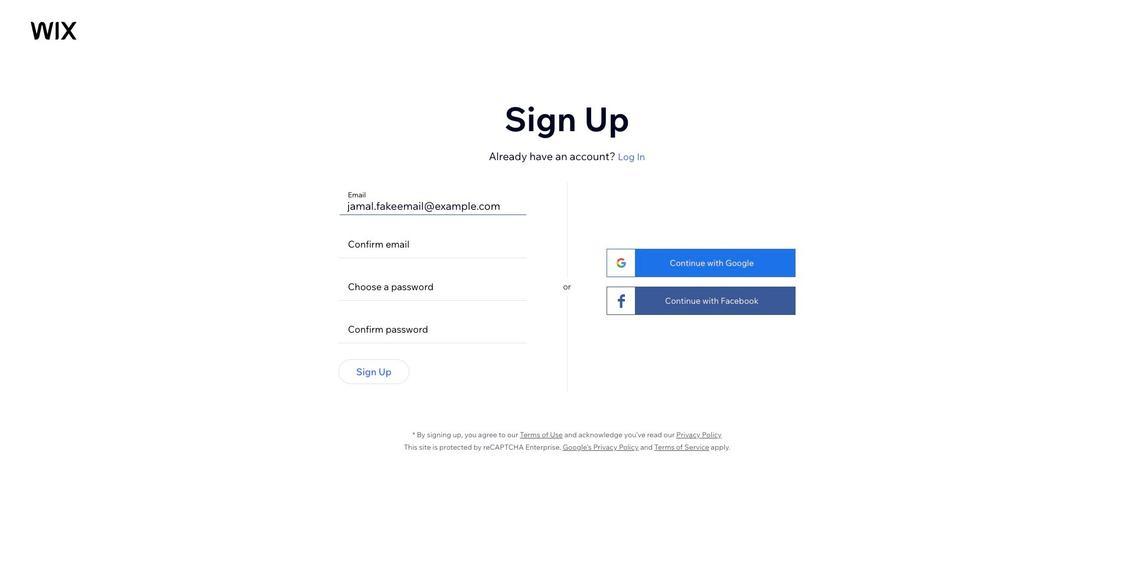Task type: locate. For each thing, give the bounding box(es) containing it.
google image
[[616, 258, 627, 268]]

wix image
[[31, 22, 77, 40]]

None text field
[[345, 187, 521, 215]]

None text field
[[345, 229, 522, 258]]

None password field
[[345, 271, 508, 301], [345, 314, 522, 343], [345, 271, 508, 301], [345, 314, 522, 343]]



Task type: describe. For each thing, give the bounding box(es) containing it.
more login options group
[[571, 182, 796, 391]]

facebook image
[[616, 294, 627, 308]]



Task type: vqa. For each thing, say whether or not it's contained in the screenshot.
text box
yes



